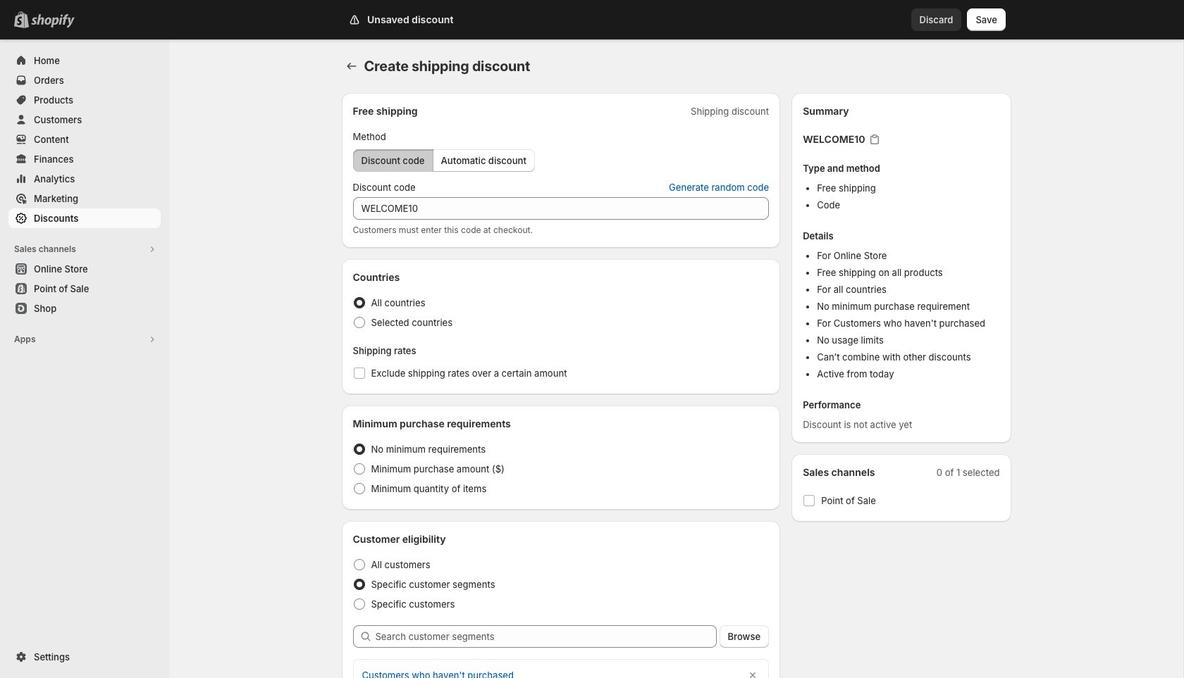 Task type: locate. For each thing, give the bounding box(es) containing it.
Search customer segments text field
[[375, 626, 716, 648]]

None text field
[[353, 197, 769, 220]]



Task type: describe. For each thing, give the bounding box(es) containing it.
shopify image
[[31, 14, 75, 28]]



Task type: vqa. For each thing, say whether or not it's contained in the screenshot.
the apps
no



